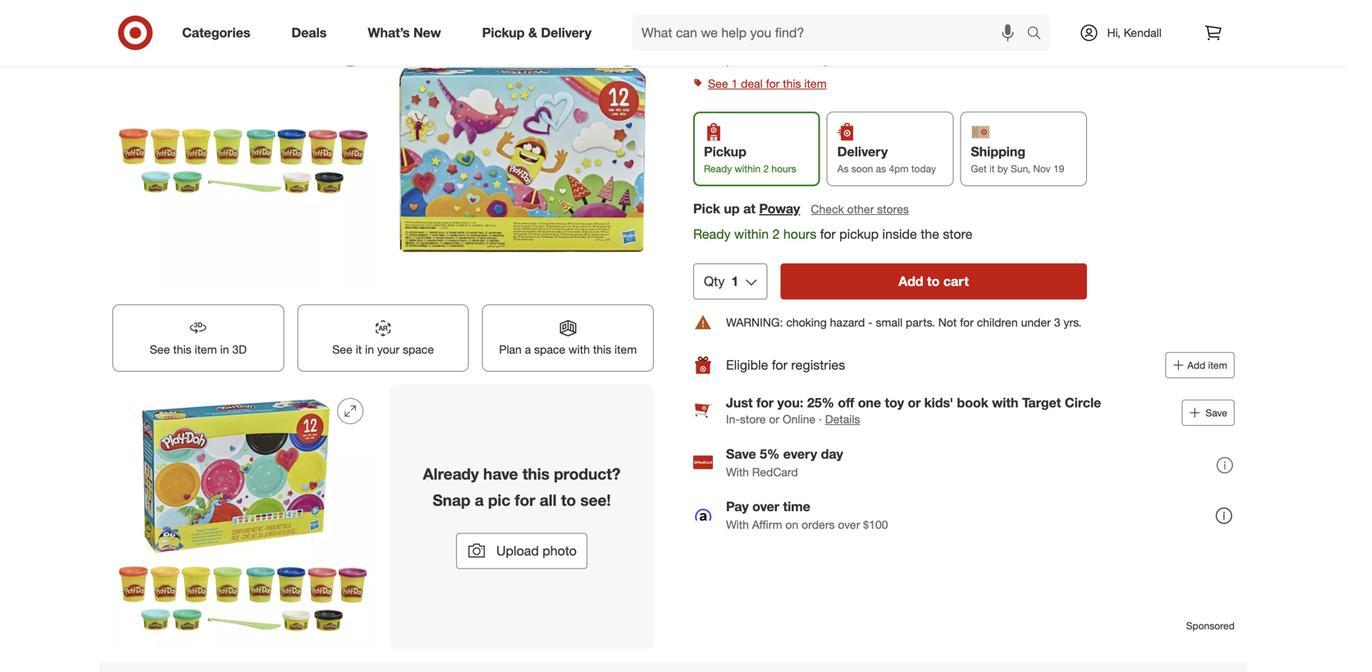 Task type: vqa. For each thing, say whether or not it's contained in the screenshot.
first the in from the left
yes



Task type: describe. For each thing, give the bounding box(es) containing it.
at
[[744, 201, 756, 217]]

get
[[971, 162, 987, 175]]

ready within 2 hours for pickup inside the store
[[694, 226, 973, 242]]

online
[[783, 412, 816, 426]]

add item button
[[1166, 352, 1235, 378]]

the
[[921, 226, 940, 242]]

search button
[[1020, 15, 1059, 54]]

time
[[783, 498, 811, 514]]

what's new
[[368, 25, 441, 41]]

1 for see
[[732, 76, 738, 90]]

What can we help you find? suggestions appear below search field
[[632, 15, 1031, 51]]

1 in from the left
[[220, 342, 229, 357]]

see 1 deal for this item link
[[694, 72, 1235, 95]]

product?
[[554, 465, 621, 484]]

pay over time with affirm on orders over $100
[[726, 498, 889, 532]]

poway button
[[760, 199, 801, 218]]

store inside just for you: 25% off one toy or kids' book with target circle in-store or online ∙ details
[[740, 412, 766, 426]]

$4.99
[[694, 8, 740, 31]]

warning: choking hazard - small parts. not for children under 3 yrs.
[[726, 315, 1082, 329]]

shipping get it by sun, nov 19
[[971, 143, 1065, 175]]

3
[[1055, 315, 1061, 329]]

add to cart button
[[781, 263, 1088, 299]]

save button
[[1183, 400, 1235, 426]]

plan
[[499, 342, 522, 357]]

0 vertical spatial over
[[753, 498, 780, 514]]

deals
[[292, 25, 327, 41]]

reg
[[742, 17, 757, 29]]

0 horizontal spatial delivery
[[541, 25, 592, 41]]

sponsored
[[1187, 619, 1235, 632]]

warning:
[[726, 315, 783, 329]]

see this item in 3d
[[150, 342, 247, 357]]

every
[[784, 446, 818, 462]]

play-doh bright delights 12-pack, 5 of 6 image
[[112, 385, 377, 649]]

item inside see this item in 3d button
[[195, 342, 217, 357]]

deals link
[[278, 15, 347, 51]]

pickup
[[840, 226, 879, 242]]

with inside the save 5% every day with redcard
[[726, 465, 749, 479]]

upload photo
[[497, 543, 577, 559]]

as
[[838, 162, 849, 175]]

(
[[770, 36, 773, 48]]

&
[[529, 25, 538, 41]]

this inside 'already have this product? snap a pic for all to see!'
[[523, 465, 550, 484]]

2 within from the top
[[735, 226, 769, 242]]

$
[[743, 36, 748, 48]]

qty 1
[[704, 273, 739, 289]]

categories
[[182, 25, 251, 41]]

plan a space with this item button
[[482, 305, 654, 372]]

pick
[[694, 201, 721, 217]]

upload
[[497, 543, 539, 559]]

small
[[876, 315, 903, 329]]

up
[[724, 201, 740, 217]]

cart
[[944, 273, 969, 289]]

play-doh bright delights 12-pack, 3 of 6 image
[[112, 27, 377, 292]]

a inside button
[[525, 342, 531, 357]]

this inside button
[[593, 342, 612, 357]]

item inside add item button
[[1209, 359, 1228, 371]]

a inside 'already have this product? snap a pic for all to see!'
[[475, 491, 484, 510]]

pickup & delivery
[[482, 25, 592, 41]]

to inside button
[[928, 273, 940, 289]]

for right not
[[961, 315, 974, 329]]

with inside pay over time with affirm on orders over $100
[[726, 517, 749, 532]]

book
[[958, 395, 989, 411]]

this inside button
[[173, 342, 192, 357]]

25%
[[808, 395, 835, 411]]

see for see it in your space
[[333, 342, 353, 357]]

it inside see it in your space button
[[356, 342, 362, 357]]

other
[[848, 202, 875, 216]]

target
[[1023, 395, 1062, 411]]

photo
[[543, 543, 577, 559]]

check
[[811, 202, 844, 216]]

∙
[[819, 412, 822, 426]]

choking
[[787, 315, 827, 329]]

new
[[414, 25, 441, 41]]

sale
[[694, 34, 717, 49]]

1 vertical spatial hours
[[784, 226, 817, 242]]

today
[[912, 162, 937, 175]]

pick up at poway
[[694, 201, 801, 217]]

check other stores
[[811, 202, 909, 216]]

kendall
[[1124, 25, 1162, 40]]

save for save 5% every day with redcard
[[726, 446, 757, 462]]

ready inside pickup ready within 2 hours
[[704, 162, 732, 175]]

already have this product? snap a pic for all to see!
[[423, 465, 621, 510]]

you:
[[778, 395, 804, 411]]

0 vertical spatial store
[[944, 226, 973, 242]]

2 in from the left
[[365, 342, 374, 357]]

what's
[[368, 25, 410, 41]]

orders
[[802, 517, 835, 532]]

parts.
[[906, 315, 936, 329]]

play-doh bright delights 12-pack, 4 of 6 image
[[390, 27, 654, 292]]

hi,
[[1108, 25, 1121, 40]]

by
[[998, 162, 1009, 175]]

hours inside pickup ready within 2 hours
[[772, 162, 797, 175]]

with inside just for you: 25% off one toy or kids' book with target circle in-store or online ∙ details
[[993, 395, 1019, 411]]



Task type: locate. For each thing, give the bounding box(es) containing it.
when purchased online
[[694, 52, 815, 67]]

item inside "plan a space with this item" button
[[615, 342, 637, 357]]

2 down poway button
[[773, 226, 780, 242]]

see 1 deal for this item
[[708, 76, 827, 90]]

for left "all"
[[515, 491, 536, 510]]

see inside see this item in 3d button
[[150, 342, 170, 357]]

1 vertical spatial 1
[[732, 273, 739, 289]]

1 with from the top
[[726, 465, 749, 479]]

see for see this item in 3d
[[150, 342, 170, 357]]

0 horizontal spatial 2
[[764, 162, 769, 175]]

add
[[899, 273, 924, 289], [1188, 359, 1206, 371]]

what's new link
[[354, 15, 462, 51]]

over
[[753, 498, 780, 514], [838, 517, 861, 532]]

it left your
[[356, 342, 362, 357]]

or down the you:
[[769, 412, 780, 426]]

in-
[[726, 412, 740, 426]]

when
[[694, 52, 723, 67]]

1 horizontal spatial delivery
[[838, 143, 888, 159]]

see it in your space
[[333, 342, 434, 357]]

off up details
[[838, 395, 855, 411]]

0 horizontal spatial it
[[356, 342, 362, 357]]

ready down 'pick'
[[694, 226, 731, 242]]

0 vertical spatial add
[[899, 273, 924, 289]]

add for add to cart
[[899, 273, 924, 289]]

1 left deal
[[732, 76, 738, 90]]

1 vertical spatial over
[[838, 517, 861, 532]]

0 vertical spatial delivery
[[541, 25, 592, 41]]

1 vertical spatial it
[[356, 342, 362, 357]]

space
[[403, 342, 434, 357], [534, 342, 566, 357]]

$100
[[864, 517, 889, 532]]

save for save
[[1206, 406, 1228, 419]]

1 vertical spatial to
[[561, 491, 576, 510]]

poway
[[760, 201, 801, 217]]

with up pay
[[726, 465, 749, 479]]

see left 3d
[[150, 342, 170, 357]]

0 horizontal spatial to
[[561, 491, 576, 510]]

pickup
[[482, 25, 525, 41], [704, 143, 747, 159]]

0 vertical spatial or
[[908, 395, 921, 411]]

for
[[766, 76, 780, 90], [821, 226, 836, 242], [961, 315, 974, 329], [772, 357, 788, 373], [757, 395, 774, 411], [515, 491, 536, 510]]

0 vertical spatial off
[[796, 36, 807, 48]]

1 horizontal spatial over
[[838, 517, 861, 532]]

not
[[939, 315, 957, 329]]

all
[[540, 491, 557, 510]]

it inside shipping get it by sun, nov 19
[[990, 162, 995, 175]]

within inside pickup ready within 2 hours
[[735, 162, 761, 175]]

see it in your space button
[[297, 305, 469, 372]]

1 vertical spatial add
[[1188, 359, 1206, 371]]

1 horizontal spatial to
[[928, 273, 940, 289]]

0 horizontal spatial a
[[475, 491, 484, 510]]

already
[[423, 465, 479, 484]]

1 vertical spatial pickup
[[704, 143, 747, 159]]

0 vertical spatial with
[[726, 465, 749, 479]]

item inside the see 1 deal for this item link
[[805, 76, 827, 90]]

0 vertical spatial pickup
[[482, 25, 525, 41]]

pickup left &
[[482, 25, 525, 41]]

pickup ready within 2 hours
[[704, 143, 797, 175]]

delivery inside delivery as soon as 4pm today
[[838, 143, 888, 159]]

store down just
[[740, 412, 766, 426]]

hours down poway button
[[784, 226, 817, 242]]

hazard
[[830, 315, 865, 329]]

0 horizontal spatial with
[[569, 342, 590, 357]]

0 horizontal spatial store
[[740, 412, 766, 426]]

1
[[732, 76, 738, 90], [732, 273, 739, 289]]

1 horizontal spatial in
[[365, 342, 374, 357]]

pay
[[726, 498, 749, 514]]

0 vertical spatial within
[[735, 162, 761, 175]]

0 vertical spatial 1
[[732, 76, 738, 90]]

0 horizontal spatial see
[[150, 342, 170, 357]]

stores
[[878, 202, 909, 216]]

space right your
[[403, 342, 434, 357]]

1 vertical spatial save
[[726, 446, 757, 462]]

a right plan
[[525, 342, 531, 357]]

see inside the see 1 deal for this item link
[[708, 76, 729, 90]]

day
[[821, 446, 844, 462]]

0 horizontal spatial or
[[769, 412, 780, 426]]

ready up 'pick'
[[704, 162, 732, 175]]

as
[[876, 162, 887, 175]]

1 within from the top
[[735, 162, 761, 175]]

save left "5%"
[[726, 446, 757, 462]]

nov
[[1034, 162, 1051, 175]]

1 right qty
[[732, 273, 739, 289]]

1 horizontal spatial store
[[944, 226, 973, 242]]

pickup inside pickup & delivery link
[[482, 25, 525, 41]]

save
[[1206, 406, 1228, 419], [726, 446, 757, 462]]

save inside button
[[1206, 406, 1228, 419]]

a left pic
[[475, 491, 484, 510]]

for inside 'already have this product? snap a pic for all to see!'
[[515, 491, 536, 510]]

off
[[796, 36, 807, 48], [838, 395, 855, 411]]

eligible for registries
[[726, 357, 846, 373]]

eligible
[[726, 357, 769, 373]]

add to cart
[[899, 273, 969, 289]]

add inside button
[[1188, 359, 1206, 371]]

$6.59
[[759, 17, 783, 29]]

1 horizontal spatial space
[[534, 342, 566, 357]]

for right deal
[[766, 76, 780, 90]]

1 vertical spatial off
[[838, 395, 855, 411]]

0 horizontal spatial off
[[796, 36, 807, 48]]

it left by
[[990, 162, 995, 175]]

have
[[484, 465, 518, 484]]

5%
[[760, 446, 780, 462]]

1 horizontal spatial 2
[[773, 226, 780, 242]]

1 horizontal spatial add
[[1188, 359, 1206, 371]]

24
[[773, 36, 784, 48]]

search
[[1020, 26, 1059, 42]]

1 vertical spatial a
[[475, 491, 484, 510]]

see this item in 3d button
[[112, 305, 284, 372]]

1 horizontal spatial or
[[908, 395, 921, 411]]

pickup inside pickup ready within 2 hours
[[704, 143, 747, 159]]

$4.99 reg $6.59 sale save $ 1.60 ( 24 % off
[[694, 8, 807, 49]]

to left cart
[[928, 273, 940, 289]]

pickup for ready
[[704, 143, 747, 159]]

space inside "plan a space with this item" button
[[534, 342, 566, 357]]

add inside button
[[899, 273, 924, 289]]

pickup & delivery link
[[468, 15, 612, 51]]

shipping
[[971, 143, 1026, 159]]

deal
[[741, 76, 763, 90]]

delivery
[[541, 25, 592, 41], [838, 143, 888, 159]]

qty
[[704, 273, 725, 289]]

kids'
[[925, 395, 954, 411]]

0 vertical spatial it
[[990, 162, 995, 175]]

over left $100
[[838, 517, 861, 532]]

0 horizontal spatial save
[[726, 446, 757, 462]]

1 vertical spatial delivery
[[838, 143, 888, 159]]

store right the in the top right of the page
[[944, 226, 973, 242]]

2 with from the top
[[726, 517, 749, 532]]

within down at
[[735, 226, 769, 242]]

to inside 'already have this product? snap a pic for all to see!'
[[561, 491, 576, 510]]

1 vertical spatial or
[[769, 412, 780, 426]]

registries
[[792, 357, 846, 373]]

0 vertical spatial to
[[928, 273, 940, 289]]

1 for qty
[[732, 273, 739, 289]]

in left 3d
[[220, 342, 229, 357]]

1 space from the left
[[403, 342, 434, 357]]

delivery right &
[[541, 25, 592, 41]]

save
[[720, 36, 741, 48]]

pic
[[488, 491, 511, 510]]

off inside just for you: 25% off one toy or kids' book with target circle in-store or online ∙ details
[[838, 395, 855, 411]]

image gallery element
[[112, 0, 654, 654]]

see down when
[[708, 76, 729, 90]]

off right %
[[796, 36, 807, 48]]

1 vertical spatial within
[[735, 226, 769, 242]]

add item
[[1188, 359, 1228, 371]]

%
[[784, 36, 793, 48]]

pickup up up
[[704, 143, 747, 159]]

circle
[[1065, 395, 1102, 411]]

0 vertical spatial 2
[[764, 162, 769, 175]]

1 horizontal spatial off
[[838, 395, 855, 411]]

for right eligible
[[772, 357, 788, 373]]

1 horizontal spatial save
[[1206, 406, 1228, 419]]

for down check
[[821, 226, 836, 242]]

0 horizontal spatial space
[[403, 342, 434, 357]]

see left your
[[333, 342, 353, 357]]

0 horizontal spatial in
[[220, 342, 229, 357]]

just
[[726, 395, 753, 411]]

1 horizontal spatial it
[[990, 162, 995, 175]]

with down pay
[[726, 517, 749, 532]]

0 horizontal spatial add
[[899, 273, 924, 289]]

on
[[786, 517, 799, 532]]

0 vertical spatial with
[[569, 342, 590, 357]]

1 vertical spatial with
[[993, 395, 1019, 411]]

children
[[977, 315, 1018, 329]]

space right plan
[[534, 342, 566, 357]]

in
[[220, 342, 229, 357], [365, 342, 374, 357]]

save down add item
[[1206, 406, 1228, 419]]

delivery up soon
[[838, 143, 888, 159]]

to right "all"
[[561, 491, 576, 510]]

hours up poway
[[772, 162, 797, 175]]

within up pick up at poway
[[735, 162, 761, 175]]

2 up poway
[[764, 162, 769, 175]]

1 vertical spatial ready
[[694, 226, 731, 242]]

0 vertical spatial ready
[[704, 162, 732, 175]]

1 horizontal spatial with
[[993, 395, 1019, 411]]

for left the you:
[[757, 395, 774, 411]]

with right plan
[[569, 342, 590, 357]]

off inside $4.99 reg $6.59 sale save $ 1.60 ( 24 % off
[[796, 36, 807, 48]]

save 5% every day with redcard
[[726, 446, 844, 479]]

4pm
[[889, 162, 909, 175]]

2 space from the left
[[534, 342, 566, 357]]

3d
[[232, 342, 247, 357]]

0 horizontal spatial over
[[753, 498, 780, 514]]

with right book
[[993, 395, 1019, 411]]

or right the toy
[[908, 395, 921, 411]]

19
[[1054, 162, 1065, 175]]

1 vertical spatial with
[[726, 517, 749, 532]]

yrs.
[[1064, 315, 1082, 329]]

see for see 1 deal for this item
[[708, 76, 729, 90]]

pickup for &
[[482, 25, 525, 41]]

see inside see it in your space button
[[333, 342, 353, 357]]

soon
[[852, 162, 874, 175]]

1 vertical spatial 2
[[773, 226, 780, 242]]

toy
[[885, 395, 905, 411]]

for inside just for you: 25% off one toy or kids' book with target circle in-store or online ∙ details
[[757, 395, 774, 411]]

check other stores button
[[810, 200, 910, 218]]

a
[[525, 342, 531, 357], [475, 491, 484, 510]]

0 vertical spatial hours
[[772, 162, 797, 175]]

0 horizontal spatial pickup
[[482, 25, 525, 41]]

details
[[826, 412, 861, 426]]

1 horizontal spatial pickup
[[704, 143, 747, 159]]

1 1 from the top
[[732, 76, 738, 90]]

1 horizontal spatial a
[[525, 342, 531, 357]]

2 inside pickup ready within 2 hours
[[764, 162, 769, 175]]

over up affirm
[[753, 498, 780, 514]]

just for you: 25% off one toy or kids' book with target circle in-store or online ∙ details
[[726, 395, 1102, 426]]

add for add item
[[1188, 359, 1206, 371]]

2 horizontal spatial see
[[708, 76, 729, 90]]

with inside button
[[569, 342, 590, 357]]

1.60
[[748, 36, 767, 48]]

space inside see it in your space button
[[403, 342, 434, 357]]

inside
[[883, 226, 918, 242]]

1 horizontal spatial see
[[333, 342, 353, 357]]

2 1 from the top
[[732, 273, 739, 289]]

1 vertical spatial store
[[740, 412, 766, 426]]

add up warning: choking hazard - small parts. not for children under 3 yrs.
[[899, 273, 924, 289]]

save inside the save 5% every day with redcard
[[726, 446, 757, 462]]

add up save button
[[1188, 359, 1206, 371]]

in left your
[[365, 342, 374, 357]]

purchased
[[727, 52, 781, 67]]

0 vertical spatial save
[[1206, 406, 1228, 419]]

0 vertical spatial a
[[525, 342, 531, 357]]



